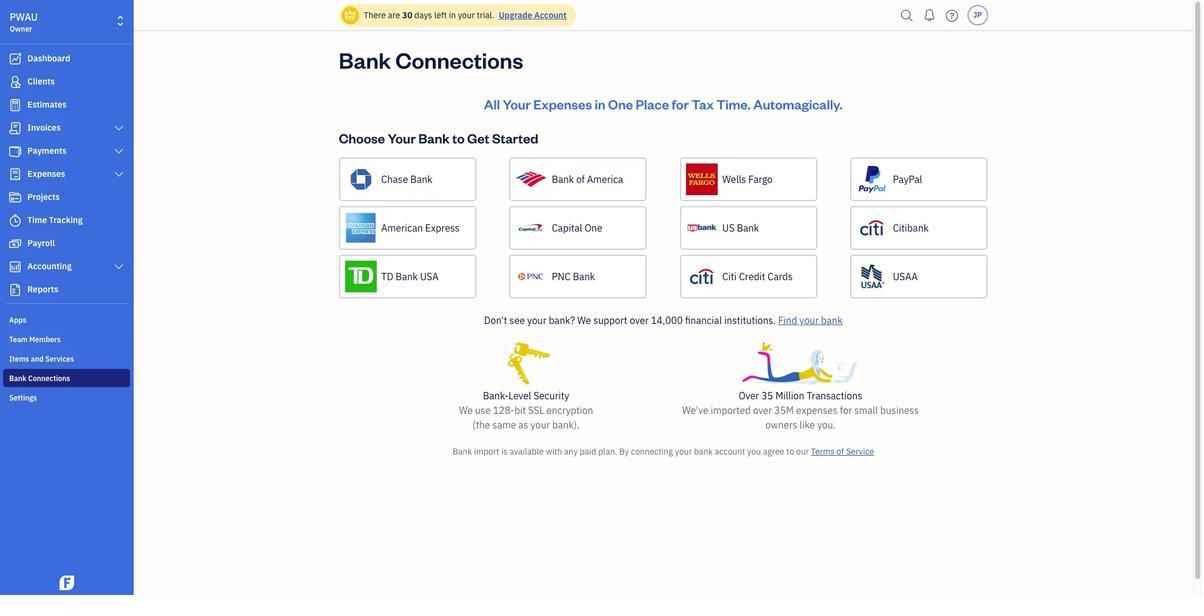 Task type: vqa. For each thing, say whether or not it's contained in the screenshot.
Team Members
yes



Task type: describe. For each thing, give the bounding box(es) containing it.
money image
[[8, 238, 23, 250]]

connections inside main element
[[28, 374, 70, 383]]

0 vertical spatial connections
[[396, 46, 524, 74]]

chevron large down image for payments
[[113, 147, 125, 156]]

all
[[484, 95, 500, 113]]

1 horizontal spatial in
[[595, 95, 606, 113]]

upgrade account link
[[497, 10, 567, 21]]

business
[[881, 404, 920, 417]]

members
[[29, 335, 61, 344]]

pwau
[[10, 11, 38, 23]]

don't
[[484, 314, 508, 327]]

1 horizontal spatial one
[[608, 95, 633, 113]]

million
[[776, 390, 805, 402]]

expenses
[[797, 404, 838, 417]]

us bank
[[723, 222, 760, 234]]

pnc
[[552, 271, 571, 283]]

see
[[510, 314, 525, 327]]

crown image
[[344, 9, 357, 22]]

import
[[474, 446, 500, 457]]

your right see
[[528, 314, 547, 327]]

cards
[[768, 271, 793, 283]]

you.
[[818, 419, 836, 431]]

days
[[415, 10, 432, 21]]

report image
[[8, 284, 23, 296]]

our
[[797, 446, 809, 457]]

client image
[[8, 76, 23, 88]]

team members
[[9, 335, 61, 344]]

owner
[[10, 24, 32, 33]]

owners
[[766, 419, 798, 431]]

invoices
[[27, 122, 61, 133]]

paid
[[580, 446, 597, 457]]

your left 'trial.'
[[458, 10, 475, 21]]

1 vertical spatial bank
[[694, 446, 713, 457]]

all your expenses in one place for tax time. automagically.
[[484, 95, 843, 113]]

and
[[31, 355, 44, 364]]

over 35 million transactions we've imported over 35m expenses for small business owners like you.
[[683, 390, 920, 431]]

service
[[847, 446, 875, 457]]

encryption
[[547, 404, 594, 417]]

items
[[9, 355, 29, 364]]

estimate image
[[8, 99, 23, 111]]

apps
[[9, 316, 26, 325]]

started
[[492, 130, 539, 147]]

services
[[45, 355, 74, 364]]

payment image
[[8, 145, 23, 158]]

citi
[[723, 271, 737, 283]]

as
[[519, 419, 529, 431]]

estimates
[[27, 99, 67, 110]]

1 horizontal spatial bank connections
[[339, 46, 524, 74]]

chevron large down image for invoices
[[113, 123, 125, 133]]

support
[[594, 314, 628, 327]]

14,000
[[651, 314, 683, 327]]

td bank usa
[[381, 271, 439, 283]]

settings
[[9, 393, 37, 403]]

35m
[[775, 404, 794, 417]]

small
[[855, 404, 879, 417]]

we've
[[683, 404, 709, 417]]

bank import is available with any paid plan. by connecting your bank account you agree to our terms of service
[[453, 446, 875, 457]]

credit
[[739, 271, 766, 283]]

bank left import
[[453, 446, 472, 457]]

your right find
[[800, 314, 819, 327]]

0 horizontal spatial in
[[449, 10, 456, 21]]

0 horizontal spatial to
[[453, 130, 465, 147]]

0 vertical spatial bank
[[822, 314, 843, 327]]

american express
[[381, 222, 460, 234]]

terms
[[811, 446, 835, 457]]

accounting
[[27, 261, 72, 272]]

payroll link
[[3, 233, 130, 255]]

time tracking
[[27, 215, 83, 226]]

choose your bank to get started
[[339, 130, 539, 147]]

time.
[[717, 95, 751, 113]]

get
[[468, 130, 490, 147]]

wells fargo
[[723, 173, 773, 185]]

main element
[[0, 0, 164, 595]]

expenses link
[[3, 164, 130, 185]]

america
[[587, 173, 624, 185]]

bit
[[515, 404, 526, 417]]

td
[[381, 271, 394, 283]]

your inside the bank-level security we use 128-bit ssl encryption (the same as your bank).
[[531, 419, 550, 431]]

jp button
[[968, 5, 989, 26]]

estimates link
[[3, 94, 130, 116]]

level
[[509, 390, 532, 402]]

your for choose
[[388, 130, 416, 147]]

institutions.
[[725, 314, 776, 327]]

payments link
[[3, 140, 130, 162]]

any
[[565, 446, 578, 457]]

bank).
[[553, 419, 580, 431]]

invoices link
[[3, 117, 130, 139]]

bank-level security we use 128-bit ssl encryption (the same as your bank).
[[459, 390, 594, 431]]

1 horizontal spatial to
[[787, 446, 795, 457]]

imported
[[711, 404, 751, 417]]

american
[[381, 222, 423, 234]]



Task type: locate. For each thing, give the bounding box(es) containing it.
chevron large down image up expenses "link"
[[113, 147, 125, 156]]

1 horizontal spatial for
[[840, 404, 853, 417]]

over for 35m
[[754, 404, 773, 417]]

bank right find
[[822, 314, 843, 327]]

time
[[27, 215, 47, 226]]

1 vertical spatial for
[[840, 404, 853, 417]]

capital
[[552, 222, 583, 234]]

0 vertical spatial expenses
[[534, 95, 592, 113]]

your right 'all'
[[503, 95, 531, 113]]

0 vertical spatial your
[[503, 95, 531, 113]]

expenses inside "link"
[[27, 168, 65, 179]]

chevron large down image inside payments link
[[113, 147, 125, 156]]

35
[[762, 390, 774, 402]]

connections down there are 30 days left in your trial. upgrade account
[[396, 46, 524, 74]]

same
[[493, 419, 516, 431]]

1 chevron large down image from the top
[[113, 170, 125, 179]]

bank left america
[[552, 173, 574, 185]]

to left our
[[787, 446, 795, 457]]

over inside over 35 million transactions we've imported over 35m expenses for small business owners like you.
[[754, 404, 773, 417]]

0 horizontal spatial bank connections
[[9, 374, 70, 383]]

(the
[[473, 419, 490, 431]]

your
[[458, 10, 475, 21], [528, 314, 547, 327], [800, 314, 819, 327], [531, 419, 550, 431], [675, 446, 692, 457]]

are
[[388, 10, 400, 21]]

items and services
[[9, 355, 74, 364]]

1 vertical spatial chevron large down image
[[113, 262, 125, 272]]

terms of service link
[[811, 446, 875, 457]]

1 vertical spatial one
[[585, 222, 603, 234]]

to
[[453, 130, 465, 147], [787, 446, 795, 457]]

1 horizontal spatial connections
[[396, 46, 524, 74]]

project image
[[8, 192, 23, 204]]

settings link
[[3, 389, 130, 407]]

one left place
[[608, 95, 633, 113]]

time tracking link
[[3, 210, 130, 232]]

bank right "pnc"
[[573, 271, 595, 283]]

accounting link
[[3, 256, 130, 278]]

0 vertical spatial chevron large down image
[[113, 123, 125, 133]]

your for all
[[503, 95, 531, 113]]

bank right td
[[396, 271, 418, 283]]

paypal
[[893, 173, 923, 185]]

notifications image
[[920, 3, 940, 27]]

1 horizontal spatial we
[[578, 314, 591, 327]]

agree
[[763, 446, 785, 457]]

bank connections down 'items and services'
[[9, 374, 70, 383]]

0 vertical spatial one
[[608, 95, 633, 113]]

chevron large down image down estimates link
[[113, 123, 125, 133]]

left
[[434, 10, 447, 21]]

0 vertical spatial chevron large down image
[[113, 170, 125, 179]]

your right choose
[[388, 130, 416, 147]]

us
[[723, 222, 735, 234]]

bank connections inside main element
[[9, 374, 70, 383]]

plan.
[[599, 446, 618, 457]]

chevron large down image inside 'accounting' link
[[113, 262, 125, 272]]

you
[[748, 446, 761, 457]]

0 vertical spatial in
[[449, 10, 456, 21]]

of
[[577, 173, 585, 185], [837, 446, 845, 457]]

chart image
[[8, 261, 23, 273]]

pnc bank
[[552, 271, 595, 283]]

1 vertical spatial your
[[388, 130, 416, 147]]

1 vertical spatial to
[[787, 446, 795, 457]]

bank left 'get'
[[419, 130, 450, 147]]

apps link
[[3, 311, 130, 329]]

bank connections down days
[[339, 46, 524, 74]]

of left america
[[577, 173, 585, 185]]

0 horizontal spatial of
[[577, 173, 585, 185]]

0 vertical spatial over
[[630, 314, 649, 327]]

1 vertical spatial bank connections
[[9, 374, 70, 383]]

0 horizontal spatial for
[[672, 95, 689, 113]]

bank inside bank connections link
[[9, 374, 26, 383]]

for down transactions
[[840, 404, 853, 417]]

account
[[535, 10, 567, 21]]

there
[[364, 10, 386, 21]]

0 horizontal spatial we
[[459, 404, 473, 417]]

1 vertical spatial expenses
[[27, 168, 65, 179]]

citi credit cards
[[723, 271, 793, 283]]

trial.
[[477, 10, 495, 21]]

1 horizontal spatial over
[[754, 404, 773, 417]]

1 horizontal spatial expenses
[[534, 95, 592, 113]]

in right left
[[449, 10, 456, 21]]

payments
[[27, 145, 67, 156]]

0 horizontal spatial connections
[[28, 374, 70, 383]]

one right capital
[[585, 222, 603, 234]]

0 horizontal spatial over
[[630, 314, 649, 327]]

30
[[402, 10, 413, 21]]

bank-
[[483, 390, 509, 402]]

0 horizontal spatial your
[[388, 130, 416, 147]]

0 vertical spatial of
[[577, 173, 585, 185]]

invoice image
[[8, 122, 23, 134]]

we right bank?
[[578, 314, 591, 327]]

connecting
[[631, 446, 673, 457]]

don't see your bank? we support over 14,000 financial institutions. find your bank
[[484, 314, 843, 327]]

bank connections
[[339, 46, 524, 74], [9, 374, 70, 383]]

expense image
[[8, 168, 23, 181]]

0 vertical spatial we
[[578, 314, 591, 327]]

1 vertical spatial over
[[754, 404, 773, 417]]

clients
[[27, 76, 55, 87]]

account
[[715, 446, 746, 457]]

1 chevron large down image from the top
[[113, 123, 125, 133]]

chevron large down image for expenses
[[113, 170, 125, 179]]

0 vertical spatial to
[[453, 130, 465, 147]]

usaa
[[893, 271, 918, 283]]

1 horizontal spatial bank
[[822, 314, 843, 327]]

available
[[510, 446, 544, 457]]

connections down 'items and services'
[[28, 374, 70, 383]]

team
[[9, 335, 28, 344]]

we left the use
[[459, 404, 473, 417]]

in
[[449, 10, 456, 21], [595, 95, 606, 113]]

1 vertical spatial chevron large down image
[[113, 147, 125, 156]]

go to help image
[[943, 6, 962, 25]]

chevron large down image inside expenses "link"
[[113, 170, 125, 179]]

1 vertical spatial connections
[[28, 374, 70, 383]]

chevron large down image down payroll "link"
[[113, 262, 125, 272]]

1 horizontal spatial of
[[837, 446, 845, 457]]

bank
[[339, 46, 391, 74], [419, 130, 450, 147], [411, 173, 433, 185], [552, 173, 574, 185], [737, 222, 760, 234], [396, 271, 418, 283], [573, 271, 595, 283], [9, 374, 26, 383], [453, 446, 472, 457]]

over down 35
[[754, 404, 773, 417]]

chase
[[381, 173, 408, 185]]

timer image
[[8, 215, 23, 227]]

0 horizontal spatial expenses
[[27, 168, 65, 179]]

find
[[779, 314, 798, 327]]

chevron large down image
[[113, 170, 125, 179], [113, 262, 125, 272]]

2 chevron large down image from the top
[[113, 262, 125, 272]]

your right connecting
[[675, 446, 692, 457]]

over for 14,000
[[630, 314, 649, 327]]

payroll
[[27, 238, 55, 249]]

0 horizontal spatial one
[[585, 222, 603, 234]]

bank down items
[[9, 374, 26, 383]]

your
[[503, 95, 531, 113], [388, 130, 416, 147]]

transactions
[[807, 390, 863, 402]]

clients link
[[3, 71, 130, 93]]

bank right chase
[[411, 173, 433, 185]]

use
[[475, 404, 491, 417]]

there are 30 days left in your trial. upgrade account
[[364, 10, 567, 21]]

by
[[620, 446, 629, 457]]

security
[[534, 390, 570, 402]]

1 vertical spatial in
[[595, 95, 606, 113]]

1 horizontal spatial your
[[503, 95, 531, 113]]

to left 'get'
[[453, 130, 465, 147]]

tax
[[692, 95, 714, 113]]

of right terms
[[837, 446, 845, 457]]

0 horizontal spatial bank
[[694, 446, 713, 457]]

chevron large down image for accounting
[[113, 262, 125, 272]]

citibank
[[893, 222, 929, 234]]

dashboard link
[[3, 48, 130, 70]]

bank right us
[[737, 222, 760, 234]]

for left tax
[[672, 95, 689, 113]]

chevron large down image
[[113, 123, 125, 133], [113, 147, 125, 156]]

capital one
[[552, 222, 603, 234]]

like
[[800, 419, 816, 431]]

1 vertical spatial of
[[837, 446, 845, 457]]

choose
[[339, 130, 385, 147]]

find your bank link
[[779, 314, 843, 327]]

search image
[[898, 6, 917, 25]]

over left 14,000
[[630, 314, 649, 327]]

bank down there at the top left of the page
[[339, 46, 391, 74]]

chase bank
[[381, 173, 433, 185]]

one
[[608, 95, 633, 113], [585, 222, 603, 234]]

in left place
[[595, 95, 606, 113]]

we inside the bank-level security we use 128-bit ssl encryption (the same as your bank).
[[459, 404, 473, 417]]

fargo
[[749, 173, 773, 185]]

0 vertical spatial for
[[672, 95, 689, 113]]

dashboard image
[[8, 53, 23, 65]]

chevron large down image inside invoices link
[[113, 123, 125, 133]]

jp
[[974, 10, 982, 19]]

dashboard
[[27, 53, 70, 64]]

connections
[[396, 46, 524, 74], [28, 374, 70, 383]]

freshbooks image
[[57, 576, 77, 590]]

your down ssl
[[531, 419, 550, 431]]

expenses down payments
[[27, 168, 65, 179]]

chevron large down image up projects link
[[113, 170, 125, 179]]

128-
[[493, 404, 515, 417]]

over
[[739, 390, 760, 402]]

expenses up started
[[534, 95, 592, 113]]

0 vertical spatial bank connections
[[339, 46, 524, 74]]

1 vertical spatial we
[[459, 404, 473, 417]]

for inside over 35 million transactions we've imported over 35m expenses for small business owners like you.
[[840, 404, 853, 417]]

2 chevron large down image from the top
[[113, 147, 125, 156]]

team members link
[[3, 330, 130, 348]]

bank of america
[[552, 173, 624, 185]]

bank
[[822, 314, 843, 327], [694, 446, 713, 457]]

bank left account at the right bottom of page
[[694, 446, 713, 457]]



